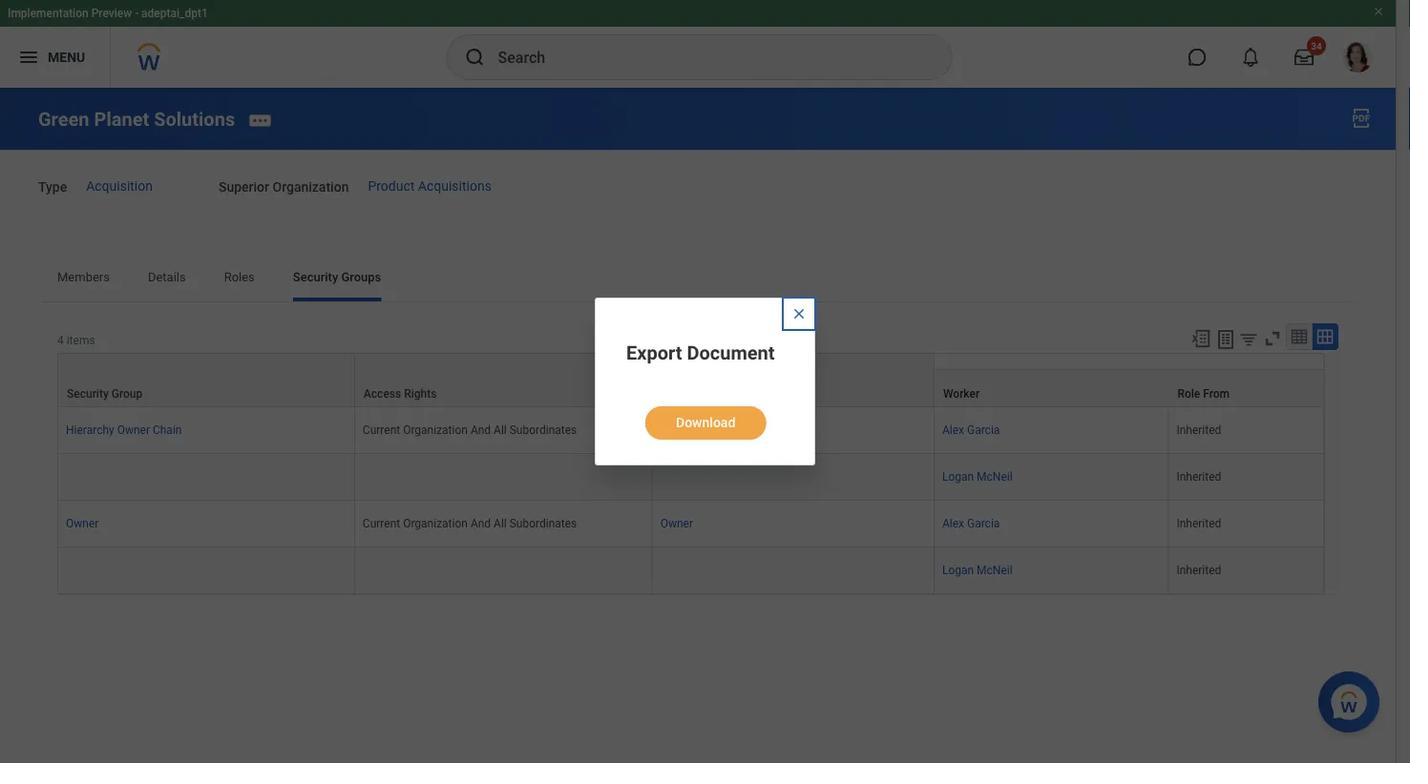 Task type: describe. For each thing, give the bounding box(es) containing it.
worker button
[[935, 371, 1168, 407]]

role
[[1178, 388, 1200, 401]]

1 owner link from the left
[[66, 514, 99, 531]]

row containing owner
[[57, 501, 1324, 548]]

current organization and all subordinates for hierarchy owner
[[363, 424, 577, 437]]

from
[[1203, 388, 1230, 401]]

access rights button
[[355, 354, 652, 407]]

4
[[57, 334, 64, 348]]

rights
[[404, 388, 437, 401]]

1 logan mcneil from the top
[[942, 471, 1013, 484]]

implementation preview -   adeptai_dpt1 banner
[[0, 0, 1396, 88]]

role from button
[[1169, 371, 1323, 407]]

role from
[[1178, 388, 1230, 401]]

organization for owner
[[403, 518, 468, 531]]

green planet solutions link
[[38, 108, 235, 131]]

groups
[[341, 270, 381, 284]]

green
[[38, 108, 89, 131]]

current for hierarchy owner chain
[[363, 424, 400, 437]]

close environment banner image
[[1373, 6, 1385, 17]]

download button
[[645, 407, 766, 440]]

preview
[[91, 7, 132, 20]]

hierarchy owner chain link
[[66, 420, 182, 437]]

current for owner
[[363, 518, 400, 531]]

implementation preview -   adeptai_dpt1
[[8, 7, 208, 20]]

access
[[364, 388, 401, 401]]

search image
[[464, 46, 486, 69]]

2 logan mcneil from the top
[[942, 564, 1013, 578]]

0 vertical spatial organization
[[273, 180, 349, 195]]

product acquisitions link
[[368, 178, 492, 194]]

all for hierarchy owner
[[494, 424, 507, 437]]

hierarchy for hierarchy owner chain
[[66, 424, 114, 437]]

select to filter grid data image
[[1238, 329, 1259, 349]]

access rights
[[364, 388, 437, 401]]

green planet solutions main content
[[0, 88, 1396, 682]]

hierarchy owner chain
[[66, 424, 182, 437]]

garcia for hierarchy owner
[[967, 424, 1000, 437]]

security for security groups
[[293, 270, 338, 284]]

document
[[687, 342, 775, 364]]

inherited for sixth row from the top of the green planet solutions main content
[[1177, 564, 1222, 578]]

worker
[[943, 388, 980, 401]]

current organization and all subordinates for owner
[[363, 518, 577, 531]]

adeptai_dpt1
[[141, 7, 208, 20]]

group
[[111, 388, 142, 401]]

export to excel image
[[1191, 328, 1212, 349]]

green planet solutions
[[38, 108, 235, 131]]

view printable version (pdf) image
[[1350, 107, 1373, 130]]

implementation
[[8, 7, 89, 20]]

details
[[148, 270, 186, 284]]

row containing worker
[[57, 370, 1324, 408]]



Task type: locate. For each thing, give the bounding box(es) containing it.
notifications large image
[[1241, 48, 1260, 67]]

1 mcneil from the top
[[977, 471, 1013, 484]]

1 row from the top
[[57, 353, 1324, 408]]

0 vertical spatial alex garcia
[[942, 424, 1000, 437]]

1 horizontal spatial hierarchy
[[660, 424, 709, 437]]

0 vertical spatial alex garcia link
[[942, 420, 1000, 437]]

2 and from the top
[[471, 518, 491, 531]]

0 vertical spatial all
[[494, 424, 507, 437]]

1 garcia from the top
[[967, 424, 1000, 437]]

security inside popup button
[[67, 388, 109, 401]]

4 row from the top
[[57, 455, 1324, 501]]

table image
[[1290, 327, 1309, 347]]

2 alex garcia link from the top
[[942, 514, 1000, 531]]

subordinates for hierarchy owner
[[510, 424, 577, 437]]

3 inherited from the top
[[1177, 518, 1222, 531]]

all
[[494, 424, 507, 437], [494, 518, 507, 531]]

1 horizontal spatial security
[[293, 270, 338, 284]]

alex garcia link for owner
[[942, 514, 1000, 531]]

alex
[[942, 424, 964, 437], [942, 518, 964, 531]]

inherited for row containing hierarchy owner chain
[[1177, 424, 1222, 437]]

members
[[57, 270, 110, 284]]

0 vertical spatial garcia
[[967, 424, 1000, 437]]

alex for hierarchy owner
[[942, 424, 964, 437]]

1 current from the top
[[363, 424, 400, 437]]

tab list containing members
[[38, 256, 1358, 302]]

toolbar inside green planet solutions main content
[[1182, 324, 1339, 353]]

planet
[[94, 108, 149, 131]]

0 vertical spatial alex
[[942, 424, 964, 437]]

2 hierarchy from the left
[[660, 424, 709, 437]]

acquisitions
[[418, 178, 492, 194]]

4 inherited from the top
[[1177, 564, 1222, 578]]

1 logan mcneil link from the top
[[942, 467, 1013, 484]]

mcneil
[[977, 471, 1013, 484], [977, 564, 1013, 578]]

2 subordinates from the top
[[510, 518, 577, 531]]

current
[[363, 424, 400, 437], [363, 518, 400, 531]]

0 vertical spatial subordinates
[[510, 424, 577, 437]]

2 mcneil from the top
[[977, 564, 1013, 578]]

1 all from the top
[[494, 424, 507, 437]]

product acquisitions
[[368, 178, 492, 194]]

security left group
[[67, 388, 109, 401]]

and for owner
[[471, 518, 491, 531]]

product
[[368, 178, 415, 194]]

acquisition link
[[86, 178, 153, 194]]

0 vertical spatial and
[[471, 424, 491, 437]]

close image
[[792, 307, 807, 322]]

1 inherited from the top
[[1177, 424, 1222, 437]]

security left groups
[[293, 270, 338, 284]]

acquisition
[[86, 178, 153, 194]]

1 subordinates from the top
[[510, 424, 577, 437]]

1 alex garcia link from the top
[[942, 420, 1000, 437]]

0 horizontal spatial security
[[67, 388, 109, 401]]

2 logan from the top
[[942, 564, 974, 578]]

1 vertical spatial logan mcneil link
[[942, 561, 1013, 578]]

tab list inside green planet solutions main content
[[38, 256, 1358, 302]]

hierarchy
[[66, 424, 114, 437], [660, 424, 709, 437]]

organization
[[273, 180, 349, 195], [403, 424, 468, 437], [403, 518, 468, 531]]

1 logan from the top
[[942, 471, 974, 484]]

1 vertical spatial all
[[494, 518, 507, 531]]

logan mcneil
[[942, 471, 1013, 484], [942, 564, 1013, 578]]

1 vertical spatial alex
[[942, 518, 964, 531]]

export to worksheets image
[[1215, 328, 1237, 351]]

garcia for owner
[[967, 518, 1000, 531]]

1 vertical spatial logan
[[942, 564, 974, 578]]

fullscreen image
[[1262, 328, 1283, 349]]

alex garcia link for hierarchy owner
[[942, 420, 1000, 437]]

1 vertical spatial alex garcia
[[942, 518, 1000, 531]]

logan mcneil link
[[942, 467, 1013, 484], [942, 561, 1013, 578]]

3 row from the top
[[57, 408, 1324, 455]]

1 horizontal spatial owner link
[[660, 514, 693, 531]]

row
[[57, 353, 1324, 408], [57, 370, 1324, 408], [57, 408, 1324, 455], [57, 455, 1324, 501], [57, 501, 1324, 548], [57, 548, 1324, 595]]

6 row from the top
[[57, 548, 1324, 595]]

expand table image
[[1316, 327, 1335, 347]]

2 garcia from the top
[[967, 518, 1000, 531]]

current organization and all subordinates
[[363, 424, 577, 437], [363, 518, 577, 531]]

toolbar
[[1182, 324, 1339, 353]]

alex garcia link
[[942, 420, 1000, 437], [942, 514, 1000, 531]]

1 vertical spatial current
[[363, 518, 400, 531]]

2 alex from the top
[[942, 518, 964, 531]]

1 alex garcia from the top
[[942, 424, 1000, 437]]

mcneil for logan mcneil link related to 3rd row from the bottom of the green planet solutions main content
[[977, 471, 1013, 484]]

alex garcia for hierarchy owner
[[942, 424, 1000, 437]]

1 vertical spatial security
[[67, 388, 109, 401]]

0 vertical spatial logan mcneil link
[[942, 467, 1013, 484]]

export
[[626, 342, 682, 364]]

2 inherited from the top
[[1177, 471, 1222, 484]]

security
[[293, 270, 338, 284], [67, 388, 109, 401]]

5 row from the top
[[57, 501, 1324, 548]]

superior organization
[[219, 180, 349, 195]]

type
[[38, 180, 67, 195]]

download
[[676, 415, 736, 431]]

cell
[[57, 455, 355, 501], [355, 455, 653, 501], [653, 455, 935, 501], [57, 548, 355, 595], [355, 548, 653, 595], [653, 548, 935, 595]]

4 items
[[57, 334, 95, 348]]

logan
[[942, 471, 974, 484], [942, 564, 974, 578]]

2 row from the top
[[57, 370, 1324, 408]]

export document dialog
[[595, 298, 815, 466]]

1 vertical spatial organization
[[403, 424, 468, 437]]

profile logan mcneil element
[[1331, 36, 1385, 78]]

0 vertical spatial logan mcneil
[[942, 471, 1013, 484]]

2 logan mcneil link from the top
[[942, 561, 1013, 578]]

1 vertical spatial logan mcneil
[[942, 564, 1013, 578]]

row containing hierarchy owner chain
[[57, 408, 1324, 455]]

export document
[[626, 342, 775, 364]]

logan mcneil link for 3rd row from the bottom of the green planet solutions main content
[[942, 467, 1013, 484]]

mcneil for sixth row from the top of the green planet solutions main content's logan mcneil link
[[977, 564, 1013, 578]]

0 vertical spatial security
[[293, 270, 338, 284]]

garcia
[[967, 424, 1000, 437], [967, 518, 1000, 531]]

0 vertical spatial mcneil
[[977, 471, 1013, 484]]

inherited
[[1177, 424, 1222, 437], [1177, 471, 1222, 484], [1177, 518, 1222, 531], [1177, 564, 1222, 578]]

organization for hierarchy owner chain
[[403, 424, 468, 437]]

alex garcia for owner
[[942, 518, 1000, 531]]

1 hierarchy from the left
[[66, 424, 114, 437]]

row containing security group
[[57, 353, 1324, 408]]

subordinates
[[510, 424, 577, 437], [510, 518, 577, 531]]

items
[[67, 334, 95, 348]]

security group
[[67, 388, 142, 401]]

all for owner
[[494, 518, 507, 531]]

0 vertical spatial current organization and all subordinates
[[363, 424, 577, 437]]

subordinates for owner
[[510, 518, 577, 531]]

2 owner link from the left
[[660, 514, 693, 531]]

inherited for 3rd row from the bottom of the green planet solutions main content
[[1177, 471, 1222, 484]]

0 horizontal spatial owner link
[[66, 514, 99, 531]]

0 horizontal spatial hierarchy
[[66, 424, 114, 437]]

owner
[[117, 424, 150, 437], [712, 424, 744, 437], [66, 518, 99, 531], [660, 518, 693, 531]]

2 current organization and all subordinates from the top
[[363, 518, 577, 531]]

security for security group
[[67, 388, 109, 401]]

1 vertical spatial garcia
[[967, 518, 1000, 531]]

logan mcneil link for sixth row from the top of the green planet solutions main content
[[942, 561, 1013, 578]]

0 vertical spatial current
[[363, 424, 400, 437]]

2 alex garcia from the top
[[942, 518, 1000, 531]]

hierarchy for hierarchy owner
[[660, 424, 709, 437]]

1 vertical spatial current organization and all subordinates
[[363, 518, 577, 531]]

alex for owner
[[942, 518, 964, 531]]

-
[[135, 7, 139, 20]]

superior
[[219, 180, 269, 195]]

hierarchy owner link
[[660, 420, 744, 437]]

chain
[[153, 424, 182, 437]]

0 vertical spatial logan
[[942, 471, 974, 484]]

1 current organization and all subordinates from the top
[[363, 424, 577, 437]]

security groups
[[293, 270, 381, 284]]

hierarchy owner
[[660, 424, 744, 437]]

alex garcia
[[942, 424, 1000, 437], [942, 518, 1000, 531]]

roles
[[224, 270, 255, 284]]

security group button
[[58, 354, 354, 407]]

1 vertical spatial subordinates
[[510, 518, 577, 531]]

download region
[[626, 391, 785, 442]]

tab list
[[38, 256, 1358, 302]]

2 vertical spatial organization
[[403, 518, 468, 531]]

owner link
[[66, 514, 99, 531], [660, 514, 693, 531]]

1 and from the top
[[471, 424, 491, 437]]

inherited for row containing owner
[[1177, 518, 1222, 531]]

1 vertical spatial and
[[471, 518, 491, 531]]

inbox large image
[[1295, 48, 1314, 67]]

and for hierarchy owner
[[471, 424, 491, 437]]

2 all from the top
[[494, 518, 507, 531]]

solutions
[[154, 108, 235, 131]]

1 vertical spatial mcneil
[[977, 564, 1013, 578]]

and
[[471, 424, 491, 437], [471, 518, 491, 531]]

1 vertical spatial alex garcia link
[[942, 514, 1000, 531]]

1 alex from the top
[[942, 424, 964, 437]]

2 current from the top
[[363, 518, 400, 531]]



Task type: vqa. For each thing, say whether or not it's contained in the screenshot.
second Hierarchy from the left
yes



